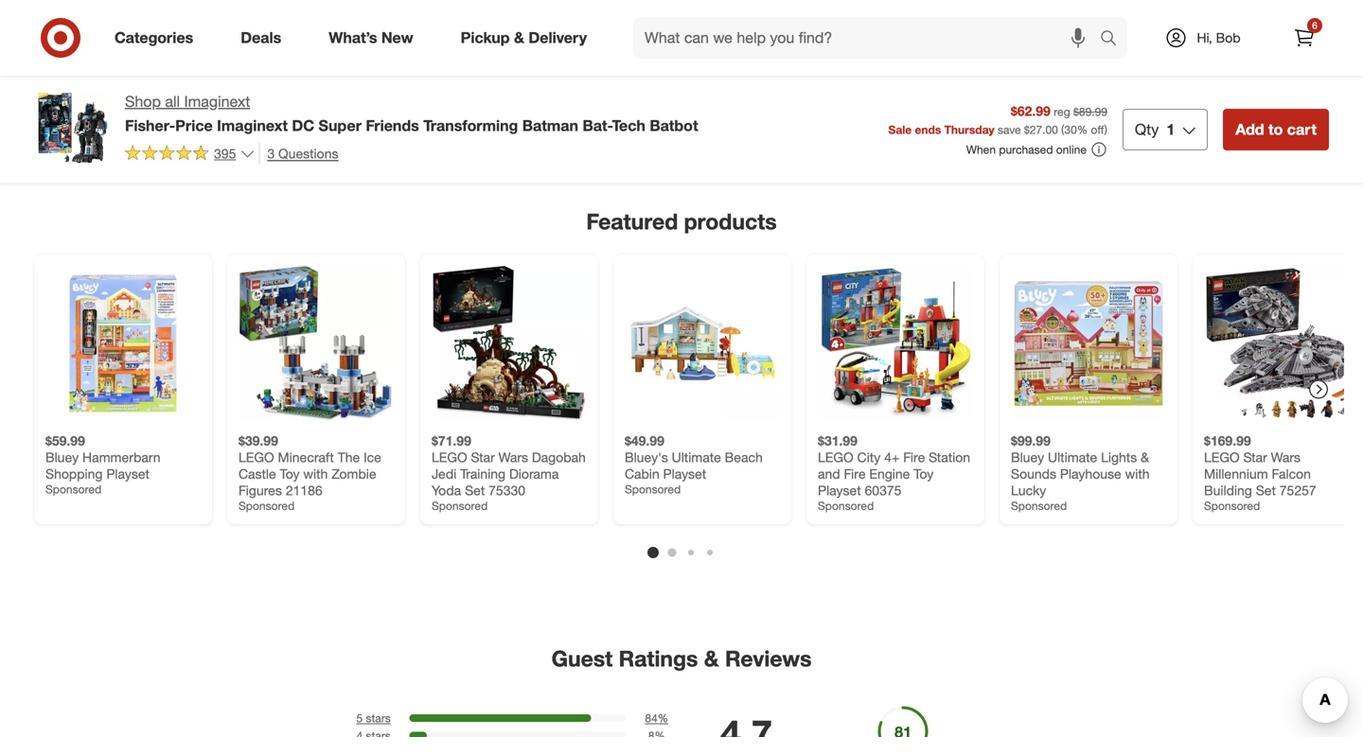 Task type: vqa. For each thing, say whether or not it's contained in the screenshot.
2nd Spend from left
no



Task type: locate. For each thing, give the bounding box(es) containing it.
1 vertical spatial action
[[689, 162, 722, 176]]

star left falcon
[[1244, 449, 1268, 466]]

bob
[[1217, 29, 1241, 46]]

3 lego from the left
[[818, 449, 854, 466]]

lights,
[[1285, 146, 1318, 160]]

1 horizontal spatial to
[[1269, 120, 1284, 139]]

awesome up reaches
[[814, 99, 891, 119]]

star
[[471, 449, 495, 466], [1244, 449, 1268, 466]]

wars inside $71.99 lego star wars dagobah jedi training diorama yoda set 75330 sponsored
[[499, 449, 528, 466]]

$49.99 bluey's ultimate beach cabin playset sponsored
[[625, 433, 763, 496]]

84 %
[[645, 711, 669, 726]]

1 horizontal spatial star
[[1244, 449, 1268, 466]]

ultimate left beach
[[672, 449, 721, 466]]

sponsored down the millennium
[[1205, 499, 1261, 513]]

& inside $99.99 bluey ultimate lights & sounds playhouse with lucky sponsored
[[1141, 449, 1150, 466]]

0 horizontal spatial star
[[471, 449, 495, 466]]

1 horizontal spatial dc
[[1099, 130, 1117, 144]]

crime-
[[896, 99, 947, 119], [1249, 162, 1283, 176]]

bat- inside shop all imaginext fisher-price imaginext dc super friends transforming batman bat-tech batbot
[[583, 116, 612, 135]]

395
[[214, 145, 236, 162]]

2 ultimate from the left
[[1048, 449, 1098, 466]]

when
[[967, 142, 996, 157]]

1 set from the left
[[465, 482, 485, 499]]

super up questions
[[319, 116, 362, 135]]

lego star wars dagobah jedi training diorama yoda set 75330 image
[[432, 266, 587, 421]]

lego star wars millennium falcon building set 75257 image
[[1205, 266, 1360, 421]]

0 horizontal spatial and
[[769, 162, 789, 176]]

0 horizontal spatial playset
[[106, 466, 150, 482]]

batman™
[[793, 162, 848, 176]]

bat- up bot,
[[1214, 130, 1236, 144]]

75257
[[1280, 482, 1317, 499]]

battle
[[714, 130, 744, 144], [1176, 146, 1206, 160]]

1 horizontal spatial action
[[1014, 99, 1065, 119]]

for up gotham
[[787, 99, 810, 119]]

sponsored down sounds
[[1011, 499, 1067, 513]]

super inside ​the battle for gotham city™ reaches epic proportions with the imaginext® dc super friends™ bat-tech batbot from fisher-price®. featuring an awesome transformation from stand-up robot to "flying" battle bot, plus cool lights, action sounds and batman™ character phrases, this 2-in-1 robot playset is packed with play for young crime- fighters.
[[1121, 130, 1154, 144]]

0 vertical spatial to
[[1269, 120, 1284, 139]]

0 horizontal spatial action
[[689, 162, 722, 176]]

0 vertical spatial crime-
[[896, 99, 947, 119]]

with
[[988, 130, 1010, 144], [1143, 162, 1165, 176], [303, 466, 328, 482], [1126, 466, 1150, 482]]

sponsored inside '$169.99 lego star wars millennium falcon building set 75257 sponsored'
[[1205, 499, 1261, 513]]

0 vertical spatial %
[[1077, 122, 1088, 137]]

1 horizontal spatial ultimate
[[1048, 449, 1098, 466]]

playset left 60375
[[818, 482, 861, 499]]

1 horizontal spatial set
[[1256, 482, 1276, 499]]

super up "flying"
[[1121, 130, 1154, 144]]

1 ultimate from the left
[[672, 449, 721, 466]]

pickup
[[461, 28, 510, 47]]

0 horizontal spatial to
[[1121, 146, 1132, 160]]

ultimate inside $49.99 bluey's ultimate beach cabin playset sponsored
[[672, 449, 721, 466]]

sponsored down the bluey's
[[625, 482, 681, 496]]

&
[[514, 28, 525, 47], [1141, 449, 1150, 466], [704, 646, 719, 672]]

0 vertical spatial fisher-
[[125, 116, 175, 135]]

ultimate left lights
[[1048, 449, 1098, 466]]

0 horizontal spatial bluey
[[45, 449, 79, 466]]

bluey left the hammerbarn
[[45, 449, 79, 466]]

imaginext®
[[1034, 130, 1096, 144]]

imaginext up 3
[[217, 116, 288, 135]]

$71.99
[[432, 433, 471, 449]]

1
[[1167, 120, 1175, 139], [1004, 162, 1010, 176]]

1 lego from the left
[[239, 449, 274, 466]]

0 vertical spatial and
[[769, 162, 789, 176]]

crime- down cool
[[1249, 162, 1283, 176]]

playset inside $59.99 bluey hammerbarn shopping playset sponsored
[[106, 466, 150, 482]]

1 horizontal spatial for
[[787, 99, 810, 119]]

2 wars from the left
[[1271, 449, 1301, 466]]

battle down ​transforms
[[714, 130, 744, 144]]

sounds
[[726, 162, 765, 176]]

& right lights
[[1141, 449, 1150, 466]]

toy inside $39.99 lego minecraft the ice castle toy with zombie figures 21186 sponsored
[[280, 466, 300, 482]]

bluey up lucky
[[1011, 449, 1045, 466]]

4 lego from the left
[[1205, 449, 1240, 466]]

set
[[465, 482, 485, 499], [1256, 482, 1276, 499]]

30
[[1065, 122, 1077, 137]]

2 set from the left
[[1256, 482, 1276, 499]]

bat- right batman
[[583, 116, 612, 135]]

off
[[1091, 122, 1105, 137]]

% down ratings
[[658, 711, 669, 726]]

$31.99
[[818, 433, 858, 449]]

wars up 75257
[[1271, 449, 1301, 466]]

0 vertical spatial for
[[787, 99, 810, 119]]

0 horizontal spatial ultimate
[[672, 449, 721, 466]]

sponsored down jedi
[[432, 499, 488, 513]]

playset right shopping
[[106, 466, 150, 482]]

1 right 2-
[[1004, 162, 1010, 176]]

and down $31.99 on the right bottom of the page
[[818, 466, 841, 482]]

1 horizontal spatial toy
[[914, 466, 934, 482]]

cart
[[1288, 120, 1317, 139]]

dc up 3 questions
[[292, 116, 315, 135]]

0 horizontal spatial wars
[[499, 449, 528, 466]]

lego
[[239, 449, 274, 466], [432, 449, 467, 466], [818, 449, 854, 466], [1205, 449, 1240, 466]]

​the battle for gotham city™ reaches epic proportions with the imaginext® dc super friends™ bat-tech batbot from fisher-price®. featuring an awesome transformation from stand-up robot to "flying" battle bot, plus cool lights, action sounds and batman™ character phrases, this 2-in-1 robot playset is packed with play for young crime- fighters.
[[689, 130, 1318, 192]]

3 questions
[[267, 145, 339, 162]]

set inside $71.99 lego star wars dagobah jedi training diorama yoda set 75330 sponsored
[[465, 482, 485, 499]]

& right ratings
[[704, 646, 719, 672]]

dc down $89.99
[[1099, 130, 1117, 144]]

2 toy from the left
[[914, 466, 934, 482]]

1 horizontal spatial robot
[[1090, 146, 1118, 160]]

1 horizontal spatial 1
[[1167, 120, 1175, 139]]

0 horizontal spatial battle
[[714, 130, 744, 144]]

from
[[689, 146, 714, 160], [1010, 146, 1035, 160]]

$99.99 bluey ultimate lights & sounds playhouse with lucky sponsored
[[1011, 433, 1150, 513]]

toy right engine
[[914, 466, 934, 482]]

21186
[[286, 482, 323, 499]]

1 vertical spatial and
[[818, 466, 841, 482]]

75330
[[489, 482, 526, 499]]

0 horizontal spatial toy
[[280, 466, 300, 482]]

& right pickup
[[514, 28, 525, 47]]

1 horizontal spatial tech
[[1236, 130, 1262, 144]]

$99.99
[[1011, 433, 1051, 449]]

0 horizontal spatial tech
[[612, 116, 646, 135]]

0 horizontal spatial robot
[[1014, 162, 1042, 176]]

2 horizontal spatial for
[[1194, 162, 1209, 176]]

lego minecraft the ice castle toy with zombie figures 21186 image
[[239, 266, 394, 421]]

6 link
[[1284, 17, 1326, 59]]

bluey inside $99.99 bluey ultimate lights & sounds playhouse with lucky sponsored
[[1011, 449, 1045, 466]]

0 horizontal spatial fisher-
[[125, 116, 175, 135]]

playset inside $49.99 bluey's ultimate beach cabin playset sponsored
[[663, 466, 707, 482]]

0 horizontal spatial set
[[465, 482, 485, 499]]

dc inside shop all imaginext fisher-price imaginext dc super friends transforming batman bat-tech batbot
[[292, 116, 315, 135]]

robot
[[1090, 146, 1118, 160], [1014, 162, 1042, 176]]

0 horizontal spatial bat-
[[583, 116, 612, 135]]

0 vertical spatial robot
[[1090, 146, 1118, 160]]

1 horizontal spatial crime-
[[1249, 162, 1283, 176]]

sounds
[[1011, 466, 1057, 482]]

fire left engine
[[844, 466, 866, 482]]

toy inside $31.99 lego city 4+ fire station and fire engine toy playset 60375 sponsored
[[914, 466, 934, 482]]

featured products
[[587, 208, 777, 235]]

ultimate inside $99.99 bluey ultimate lights & sounds playhouse with lucky sponsored
[[1048, 449, 1098, 466]]

battle down friends™
[[1176, 146, 1206, 160]]

lego up figures
[[239, 449, 274, 466]]

super
[[319, 116, 362, 135], [1121, 130, 1154, 144]]

1 vertical spatial crime-
[[1249, 162, 1283, 176]]

2 horizontal spatial &
[[1141, 449, 1150, 466]]

wars for dagobah
[[499, 449, 528, 466]]

for up price®.
[[748, 130, 762, 144]]

action
[[1014, 99, 1065, 119], [689, 162, 722, 176]]

bluey's
[[625, 449, 668, 466]]

2 from from the left
[[1010, 146, 1035, 160]]

user image by @arrowverseblackcanary image
[[246, 0, 458, 158]]

lego left city
[[818, 449, 854, 466]]

0 vertical spatial action
[[1014, 99, 1065, 119]]

1 vertical spatial for
[[748, 130, 762, 144]]

tech inside ​the battle for gotham city™ reaches epic proportions with the imaginext® dc super friends™ bat-tech batbot from fisher-price®. featuring an awesome transformation from stand-up robot to "flying" battle bot, plus cool lights, action sounds and batman™ character phrases, this 2-in-1 robot playset is packed with play for young crime- fighters.
[[1236, 130, 1262, 144]]

1 vertical spatial imaginext
[[217, 116, 288, 135]]

60375
[[865, 482, 902, 499]]

search button
[[1092, 17, 1137, 63]]

1 horizontal spatial wars
[[1271, 449, 1301, 466]]

online
[[1057, 142, 1087, 157]]

toy
[[280, 466, 300, 482], [914, 466, 934, 482]]

hammerbarn
[[82, 449, 161, 466]]

4+
[[885, 449, 900, 466]]

sponsored down castle
[[239, 499, 295, 513]]

sponsored inside $31.99 lego city 4+ fire station and fire engine toy playset 60375 sponsored
[[818, 499, 874, 513]]

phrases,
[[906, 162, 953, 176]]

playset right cabin
[[663, 466, 707, 482]]

0 horizontal spatial for
[[748, 130, 762, 144]]

2 star from the left
[[1244, 449, 1268, 466]]

dagobah
[[532, 449, 586, 466]]

fire right 4+
[[904, 449, 925, 466]]

1 star from the left
[[471, 449, 495, 466]]

robot down when purchased online
[[1014, 162, 1042, 176]]

set left 75257
[[1256, 482, 1276, 499]]

1 vertical spatial battle
[[1176, 146, 1206, 160]]

fisher- up "sounds" at the right top of page
[[717, 146, 756, 160]]

3
[[267, 145, 275, 162]]

(
[[1062, 122, 1065, 137]]

set right yoda on the left bottom
[[465, 482, 485, 499]]

action up '27.00'
[[1014, 99, 1065, 119]]

star inside '$169.99 lego star wars millennium falcon building set 75257 sponsored'
[[1244, 449, 1268, 466]]

0 horizontal spatial crime-
[[896, 99, 947, 119]]

% left off
[[1077, 122, 1088, 137]]

star for $71.99
[[471, 449, 495, 466]]

1 horizontal spatial from
[[1010, 146, 1035, 160]]

robot up is
[[1090, 146, 1118, 160]]

lego inside '$169.99 lego star wars millennium falcon building set 75257 sponsored'
[[1205, 449, 1240, 466]]

wars
[[499, 449, 528, 466], [1271, 449, 1301, 466]]

reg
[[1054, 105, 1071, 119]]

1 vertical spatial awesome
[[872, 146, 925, 160]]

to up packed
[[1121, 146, 1132, 160]]

from down the
[[1010, 146, 1035, 160]]

sponsored down $59.99
[[45, 482, 102, 496]]

0 horizontal spatial from
[[689, 146, 714, 160]]

lego up building
[[1205, 449, 1240, 466]]

when purchased online
[[967, 142, 1087, 157]]

lego inside $71.99 lego star wars dagobah jedi training diorama yoda set 75330 sponsored
[[432, 449, 467, 466]]

lego for lego city 4+ fire station and fire engine toy playset 60375
[[818, 449, 854, 466]]

1 horizontal spatial bat-
[[1214, 130, 1236, 144]]

5 stars
[[357, 711, 391, 726]]

toy right castle
[[280, 466, 300, 482]]

from down ​the
[[689, 146, 714, 160]]

1 horizontal spatial and
[[818, 466, 841, 482]]

for right play
[[1194, 162, 1209, 176]]

ultimate for playset
[[672, 449, 721, 466]]

what's new
[[329, 28, 414, 47]]

lego inside $39.99 lego minecraft the ice castle toy with zombie figures 21186 sponsored
[[239, 449, 274, 466]]

qty 1
[[1135, 120, 1175, 139]]

lego for lego minecraft the ice castle toy with zombie figures 21186
[[239, 449, 274, 466]]

wars inside '$169.99 lego star wars millennium falcon building set 75257 sponsored'
[[1271, 449, 1301, 466]]

0 horizontal spatial 1
[[1004, 162, 1010, 176]]

new
[[382, 28, 414, 47]]

0 horizontal spatial &
[[514, 28, 525, 47]]

1 bluey from the left
[[45, 449, 79, 466]]

playset inside $31.99 lego city 4+ fire station and fire engine toy playset 60375 sponsored
[[818, 482, 861, 499]]

bluey's ultimate beach cabin playset image
[[625, 266, 780, 421]]

crime- up ends
[[896, 99, 947, 119]]

dc
[[292, 116, 315, 135], [1099, 130, 1117, 144]]

1 from from the left
[[689, 146, 714, 160]]

bluey hammerbarn shopping playset image
[[45, 266, 201, 421]]

0 horizontal spatial %
[[658, 711, 669, 726]]

play
[[1168, 162, 1191, 176]]

1 horizontal spatial playset
[[663, 466, 707, 482]]

0 vertical spatial imaginext
[[184, 92, 250, 111]]

with inside $39.99 lego minecraft the ice castle toy with zombie figures 21186 sponsored
[[303, 466, 328, 482]]

deals
[[241, 28, 281, 47]]

lego up yoda on the left bottom
[[432, 449, 467, 466]]

playset
[[1045, 162, 1084, 176]]

1 horizontal spatial super
[[1121, 130, 1154, 144]]

imaginext up 'price'
[[184, 92, 250, 111]]

tech up plus
[[1236, 130, 1262, 144]]

user image by @kashthekollector image
[[928, 0, 1140, 158]]

star up 75330
[[471, 449, 495, 466]]

1 horizontal spatial %
[[1077, 122, 1088, 137]]

0 vertical spatial &
[[514, 28, 525, 47]]

1 toy from the left
[[280, 466, 300, 482]]

0 horizontal spatial dc
[[292, 116, 315, 135]]

user image by @jpsarri image
[[1155, 0, 1364, 158]]

batbot
[[1266, 130, 1303, 144]]

2 vertical spatial for
[[1194, 162, 1209, 176]]

action up fighters.
[[689, 162, 722, 176]]

proportions
[[923, 130, 984, 144]]

sponsored down city
[[818, 499, 874, 513]]

super inside shop all imaginext fisher-price imaginext dc super friends transforming batman bat-tech batbot
[[319, 116, 362, 135]]

2 bluey from the left
[[1011, 449, 1045, 466]]

2 vertical spatial &
[[704, 646, 719, 672]]

1 horizontal spatial battle
[[1176, 146, 1206, 160]]

lego inside $31.99 lego city 4+ fire station and fire engine toy playset 60375 sponsored
[[818, 449, 854, 466]]

purchased
[[999, 142, 1053, 157]]

1 horizontal spatial bluey
[[1011, 449, 1045, 466]]

to up cool
[[1269, 120, 1284, 139]]

$
[[1025, 122, 1030, 137]]

in-
[[990, 162, 1004, 176]]

fire
[[904, 449, 925, 466], [844, 466, 866, 482]]

1 right qty
[[1167, 120, 1175, 139]]

1 horizontal spatial fisher-
[[717, 146, 756, 160]]

and down price®.
[[769, 162, 789, 176]]

awesome
[[814, 99, 891, 119], [872, 146, 925, 160]]

beach
[[725, 449, 763, 466]]

tech left batbot
[[612, 116, 646, 135]]

dc inside ​the battle for gotham city™ reaches epic proportions with the imaginext® dc super friends™ bat-tech batbot from fisher-price®. featuring an awesome transformation from stand-up robot to "flying" battle bot, plus cool lights, action sounds and batman™ character phrases, this 2-in-1 robot playset is packed with play for young crime- fighters.
[[1099, 130, 1117, 144]]

to
[[1269, 120, 1284, 139], [1121, 146, 1132, 160]]

1 wars from the left
[[499, 449, 528, 466]]

1 vertical spatial 1
[[1004, 162, 1010, 176]]

star inside $71.99 lego star wars dagobah jedi training diorama yoda set 75330 sponsored
[[471, 449, 495, 466]]

1 vertical spatial fisher-
[[717, 146, 756, 160]]

2 horizontal spatial playset
[[818, 482, 861, 499]]

set inside '$169.99 lego star wars millennium falcon building set 75257 sponsored'
[[1256, 482, 1276, 499]]

gotham
[[765, 130, 809, 144]]

the
[[338, 449, 360, 466]]

0 horizontal spatial super
[[319, 116, 362, 135]]

1 vertical spatial to
[[1121, 146, 1132, 160]]

sponsored inside $71.99 lego star wars dagobah jedi training diorama yoda set 75330 sponsored
[[432, 499, 488, 513]]

bluey inside $59.99 bluey hammerbarn shopping playset sponsored
[[45, 449, 79, 466]]

shopping
[[45, 466, 103, 482]]

shop all imaginext fisher-price imaginext dc super friends transforming batman bat-tech batbot
[[125, 92, 698, 135]]

2 lego from the left
[[432, 449, 467, 466]]

1 vertical spatial &
[[1141, 449, 1150, 466]]

fisher- down shop
[[125, 116, 175, 135]]

fisher-
[[125, 116, 175, 135], [717, 146, 756, 160]]

bat- inside ​the battle for gotham city™ reaches epic proportions with the imaginext® dc super friends™ bat-tech batbot from fisher-price®. featuring an awesome transformation from stand-up robot to "flying" battle bot, plus cool lights, action sounds and batman™ character phrases, this 2-in-1 robot playset is packed with play for young crime- fighters.
[[1214, 130, 1236, 144]]

sponsored inside $59.99 bluey hammerbarn shopping playset sponsored
[[45, 482, 102, 496]]

pickup & delivery
[[461, 28, 587, 47]]

awesome down epic
[[872, 146, 925, 160]]

wars up 75330
[[499, 449, 528, 466]]

lucky
[[1011, 482, 1047, 499]]

bot,
[[1209, 146, 1230, 160]]



Task type: describe. For each thing, give the bounding box(es) containing it.
price
[[175, 116, 213, 135]]

thursday
[[945, 122, 995, 137]]

search
[[1092, 30, 1137, 49]]

what's new link
[[313, 17, 437, 59]]

3 questions link
[[259, 143, 339, 164]]

is
[[1088, 162, 1097, 176]]

epic
[[897, 130, 919, 144]]

fighting
[[947, 99, 1010, 119]]

transforming
[[423, 116, 518, 135]]

)
[[1105, 122, 1108, 137]]

delivery
[[529, 28, 587, 47]]

fisher- inside ​the battle for gotham city™ reaches epic proportions with the imaginext® dc super friends™ bat-tech batbot from fisher-price®. featuring an awesome transformation from stand-up robot to "flying" battle bot, plus cool lights, action sounds and batman™ character phrases, this 2-in-1 robot playset is packed with play for young crime- fighters.
[[717, 146, 756, 160]]

user image by @the_collecting_culture image
[[19, 0, 231, 158]]

up
[[1073, 146, 1086, 160]]

shop
[[125, 92, 161, 111]]

questions
[[278, 145, 339, 162]]

young
[[1212, 162, 1246, 176]]

0 vertical spatial battle
[[714, 130, 744, 144]]

sponsored inside $39.99 lego minecraft the ice castle toy with zombie figures 21186 sponsored
[[239, 499, 295, 513]]

all
[[165, 92, 180, 111]]

lego city 4+ fire station and fire engine toy playset 60375 image
[[818, 266, 974, 421]]

hi, bob
[[1197, 29, 1241, 46]]

action inside ​the battle for gotham city™ reaches epic proportions with the imaginext® dc super friends™ bat-tech batbot from fisher-price®. featuring an awesome transformation from stand-up robot to "flying" battle bot, plus cool lights, action sounds and batman™ character phrases, this 2-in-1 robot playset is packed with play for young crime- fighters.
[[689, 162, 722, 176]]

city
[[857, 449, 881, 466]]

guest ratings & reviews
[[552, 646, 812, 672]]

0 vertical spatial 1
[[1167, 120, 1175, 139]]

this
[[956, 162, 975, 176]]

ends
[[915, 122, 942, 137]]

training
[[460, 466, 506, 482]]

tech inside shop all imaginext fisher-price imaginext dc super friends transforming batman bat-tech batbot
[[612, 116, 646, 135]]

diorama
[[509, 466, 559, 482]]

star for $169.99
[[1244, 449, 1268, 466]]

featuring
[[800, 146, 852, 160]]

1 horizontal spatial fire
[[904, 449, 925, 466]]

​transforms
[[689, 99, 782, 119]]

packed
[[1100, 162, 1140, 176]]

stars
[[366, 711, 391, 726]]

"flying"
[[1135, 146, 1173, 160]]

ultimate for sounds
[[1048, 449, 1098, 466]]

lego for lego star wars dagobah jedi training diorama yoda set 75330
[[432, 449, 467, 466]]

​transforms for awesome crime-fighting action
[[689, 99, 1065, 119]]

station
[[929, 449, 971, 466]]

0 vertical spatial awesome
[[814, 99, 891, 119]]

zombie
[[332, 466, 377, 482]]

sponsored inside $49.99 bluey's ultimate beach cabin playset sponsored
[[625, 482, 681, 496]]

fisher- inside shop all imaginext fisher-price imaginext dc super friends transforming batman bat-tech batbot
[[125, 116, 175, 135]]

% inside $62.99 reg $89.99 sale ends thursday save $ 27.00 ( 30 % off )
[[1077, 122, 1088, 137]]

bluey ultimate lights & sounds playhouse with lucky image
[[1011, 266, 1167, 421]]

batman
[[523, 116, 579, 135]]

1 vertical spatial robot
[[1014, 162, 1042, 176]]

awesome inside ​the battle for gotham city™ reaches epic proportions with the imaginext® dc super friends™ bat-tech batbot from fisher-price®. featuring an awesome transformation from stand-up robot to "flying" battle bot, plus cool lights, action sounds and batman™ character phrases, this 2-in-1 robot playset is packed with play for young crime- fighters.
[[872, 146, 925, 160]]

$49.99
[[625, 433, 665, 449]]

an
[[855, 146, 869, 160]]

add to cart button
[[1224, 109, 1330, 150]]

products
[[684, 208, 777, 235]]

cool
[[1259, 146, 1282, 160]]

What can we help you find? suggestions appear below search field
[[634, 17, 1105, 59]]

crime- inside ​the battle for gotham city™ reaches epic proportions with the imaginext® dc super friends™ bat-tech batbot from fisher-price®. featuring an awesome transformation from stand-up robot to "flying" battle bot, plus cool lights, action sounds and batman™ character phrases, this 2-in-1 robot playset is packed with play for young crime- fighters.
[[1249, 162, 1283, 176]]

guest
[[552, 646, 613, 672]]

engine
[[870, 466, 910, 482]]

categories
[[115, 28, 193, 47]]

stand-
[[1039, 146, 1073, 160]]

$71.99 lego star wars dagobah jedi training diorama yoda set 75330 sponsored
[[432, 433, 586, 513]]

transformation
[[928, 146, 1007, 160]]

$62.99 reg $89.99 sale ends thursday save $ 27.00 ( 30 % off )
[[889, 103, 1108, 137]]

what's
[[329, 28, 377, 47]]

with inside $99.99 bluey ultimate lights & sounds playhouse with lucky sponsored
[[1126, 466, 1150, 482]]

pickup & delivery link
[[445, 17, 611, 59]]

user image by @terrell88 image
[[701, 0, 913, 158]]

user image by @keydragon86 image
[[473, 0, 686, 158]]

​the
[[689, 130, 711, 144]]

city™
[[813, 130, 846, 144]]

and inside ​the battle for gotham city™ reaches epic proportions with the imaginext® dc super friends™ bat-tech batbot from fisher-price®. featuring an awesome transformation from stand-up robot to "flying" battle bot, plus cool lights, action sounds and batman™ character phrases, this 2-in-1 robot playset is packed with play for young crime- fighters.
[[769, 162, 789, 176]]

$39.99 lego minecraft the ice castle toy with zombie figures 21186 sponsored
[[239, 433, 382, 513]]

$89.99
[[1074, 105, 1108, 119]]

bluey for bluey hammerbarn shopping playset
[[45, 449, 79, 466]]

$39.99
[[239, 433, 278, 449]]

84
[[645, 711, 658, 726]]

image of fisher-price imaginext dc super friends transforming batman bat-tech batbot image
[[34, 91, 110, 167]]

deals link
[[225, 17, 305, 59]]

playhouse
[[1061, 466, 1122, 482]]

jedi
[[432, 466, 457, 482]]

hi,
[[1197, 29, 1213, 46]]

batbot
[[650, 116, 698, 135]]

minecraft
[[278, 449, 334, 466]]

0 horizontal spatial fire
[[844, 466, 866, 482]]

and inside $31.99 lego city 4+ fire station and fire engine toy playset 60375 sponsored
[[818, 466, 841, 482]]

to inside button
[[1269, 120, 1284, 139]]

5
[[357, 711, 363, 726]]

sale
[[889, 122, 912, 137]]

1 inside ​the battle for gotham city™ reaches epic proportions with the imaginext® dc super friends™ bat-tech batbot from fisher-price®. featuring an awesome transformation from stand-up robot to "flying" battle bot, plus cool lights, action sounds and batman™ character phrases, this 2-in-1 robot playset is packed with play for young crime- fighters.
[[1004, 162, 1010, 176]]

featured
[[587, 208, 678, 235]]

wars for millennium
[[1271, 449, 1301, 466]]

$169.99 lego star wars millennium falcon building set 75257 sponsored
[[1205, 433, 1317, 513]]

reviews
[[725, 646, 812, 672]]

bluey for bluey ultimate lights & sounds playhouse with lucky
[[1011, 449, 1045, 466]]

1 horizontal spatial &
[[704, 646, 719, 672]]

6
[[1313, 19, 1318, 31]]

$59.99 bluey hammerbarn shopping playset sponsored
[[45, 433, 161, 496]]

1 vertical spatial %
[[658, 711, 669, 726]]

lights
[[1101, 449, 1138, 466]]

reaches
[[850, 130, 893, 144]]

lego for lego star wars millennium falcon building set 75257
[[1205, 449, 1240, 466]]

yoda
[[432, 482, 461, 499]]

sponsored inside $99.99 bluey ultimate lights & sounds playhouse with lucky sponsored
[[1011, 499, 1067, 513]]

to inside ​the battle for gotham city™ reaches epic proportions with the imaginext® dc super friends™ bat-tech batbot from fisher-price®. featuring an awesome transformation from stand-up robot to "flying" battle bot, plus cool lights, action sounds and batman™ character phrases, this 2-in-1 robot playset is packed with play for young crime- fighters.
[[1121, 146, 1132, 160]]

$169.99
[[1205, 433, 1252, 449]]



